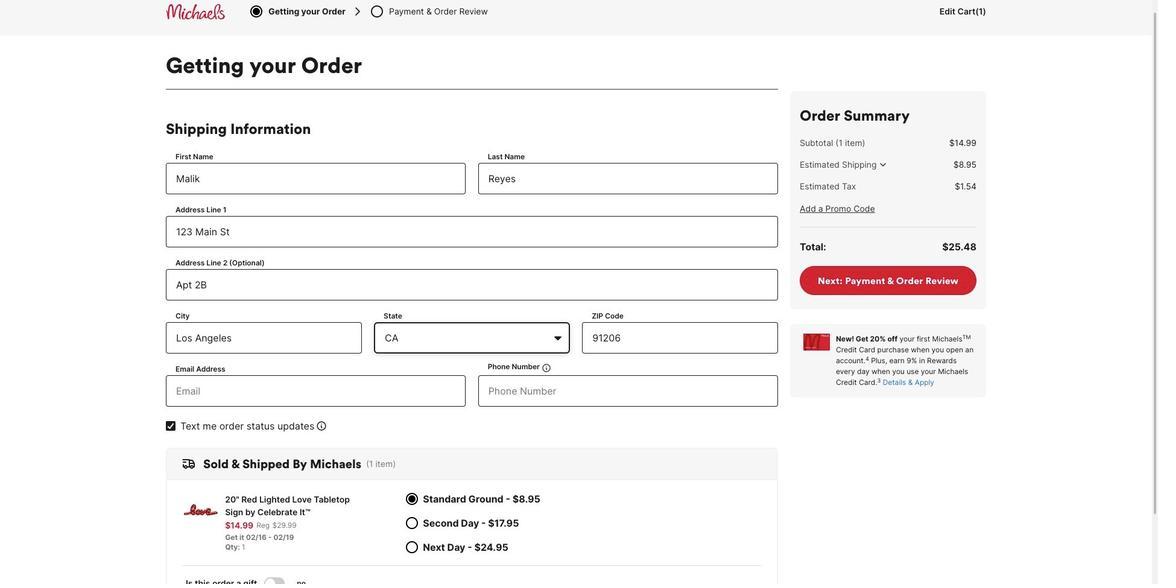 Task type: vqa. For each thing, say whether or not it's contained in the screenshot.
with
no



Task type: locate. For each thing, give the bounding box(es) containing it.
option group
[[406, 487, 541, 560]]

Phone Number text field
[[478, 375, 779, 407]]

Address text field
[[166, 216, 779, 247]]

Email text field
[[166, 375, 466, 407]]

Apartment, building, suite, unit, floor, etc text field
[[166, 269, 779, 301]]

group
[[186, 578, 765, 584]]



Task type: describe. For each thing, give the bounding box(es) containing it.
thumbnail image
[[183, 493, 219, 529]]

City text field
[[166, 322, 362, 354]]

First Name text field
[[166, 163, 466, 194]]

ZIP Code text field
[[583, 322, 779, 354]]

tabler image
[[249, 4, 264, 19]]

plcc card logo image
[[804, 334, 831, 351]]

Last Name text field
[[478, 163, 779, 194]]



